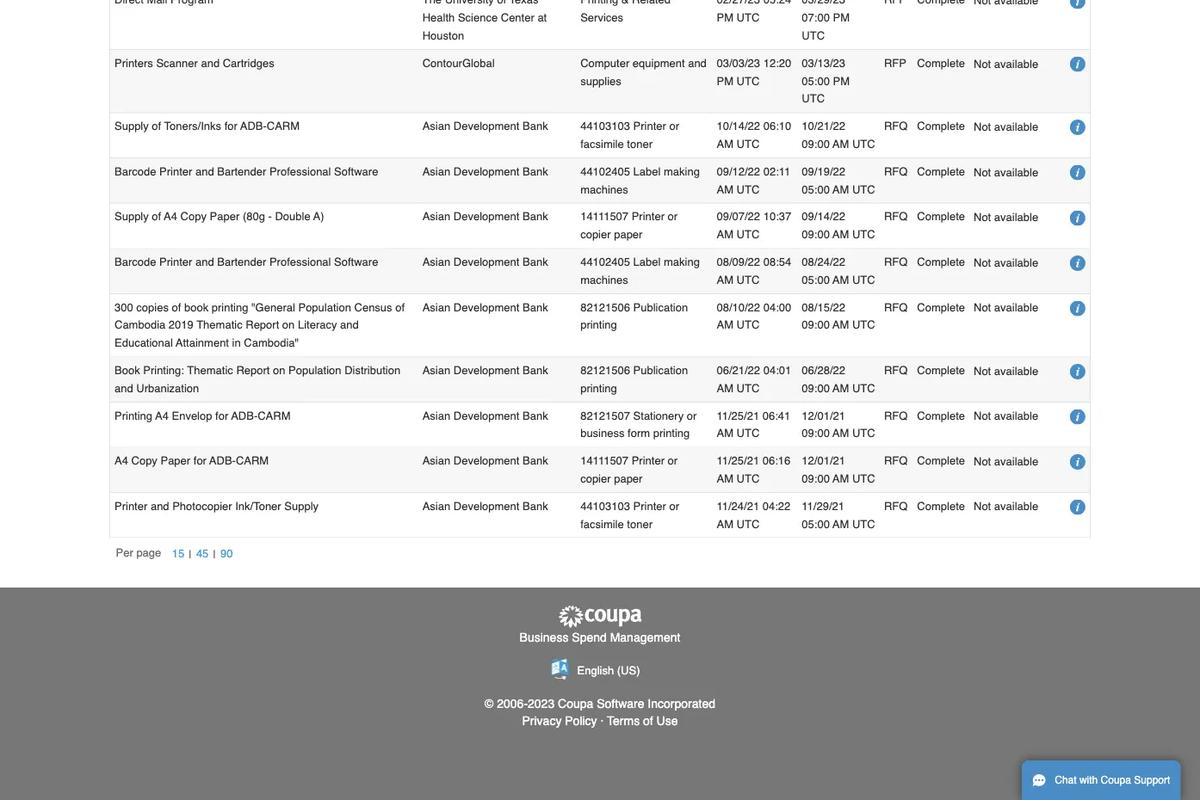Task type: describe. For each thing, give the bounding box(es) containing it.
printer and photocopier ink/toner supply
[[115, 500, 319, 513]]

not for 10:37
[[974, 211, 991, 224]]

asian development bank for 11/25/21 06:16 am utc
[[422, 455, 548, 467]]

utc inside 11/29/21 05:00 am utc
[[852, 518, 875, 531]]

utc inside 06/28/22 09:00 am utc
[[852, 382, 875, 395]]

am inside 09/07/22 10:37 am utc
[[717, 228, 733, 241]]

09:00 for 09/07/22 10:37 am utc
[[802, 228, 830, 241]]

0 vertical spatial coupa
[[558, 697, 593, 711]]

development for 09/12/22 02:11 am utc
[[454, 165, 520, 178]]

am inside 09/12/22 02:11 am utc
[[717, 183, 733, 196]]

and left photocopier
[[151, 500, 169, 513]]

09/12/22 02:11 am utc
[[717, 165, 791, 196]]

04:01
[[763, 364, 791, 377]]

not available for 02:11
[[974, 166, 1038, 178]]

0 vertical spatial a4
[[164, 210, 177, 223]]

11/29/21 05:00 am utc
[[802, 500, 875, 531]]

per
[[116, 546, 133, 559]]

printers scanner and cartridges
[[115, 56, 274, 69]]

asian for 11/24/21 04:22 am utc
[[422, 500, 450, 513]]

for for paper
[[194, 455, 207, 467]]

printing inside 82121507 stationery or business form printing
[[653, 427, 690, 440]]

not available for 12:20
[[974, 57, 1038, 70]]

complete for 08/10/22 04:00 am utc
[[917, 301, 965, 314]]

complete for 11/24/21 04:22 am utc
[[917, 500, 965, 513]]

printing a4 envelop for adb-carm
[[115, 409, 291, 422]]

or for 11/25/21 06:41 am utc
[[687, 409, 697, 422]]

82121506 publication printing for 08/10/22
[[580, 301, 688, 332]]

04:22
[[763, 500, 791, 513]]

82121506 publication printing for 06/21/22
[[580, 364, 688, 395]]

printing & related services
[[580, 0, 671, 24]]

printing for printing & related services
[[580, 0, 618, 6]]

privacy
[[522, 714, 562, 728]]

bartender for 08/09/22
[[217, 255, 266, 268]]

03/13/23 05:00 pm utc
[[802, 56, 850, 105]]

making for 08/09/22 08:54 am utc
[[664, 255, 700, 268]]

with
[[1080, 775, 1098, 787]]

not for 12:20
[[974, 57, 991, 70]]

08/15/22
[[802, 301, 845, 314]]

11/25/21 for 11/25/21 06:16 am utc
[[717, 455, 759, 467]]

urbanization
[[136, 382, 199, 395]]

am inside the 10/14/22 06:10 am utc
[[717, 138, 733, 150]]

not available for 04:01
[[974, 365, 1038, 377]]

06/28/22 09:00 am utc
[[802, 364, 875, 395]]

of inside the university of texas health science center at houston
[[497, 0, 506, 6]]

10/21/22
[[802, 120, 845, 133]]

carm for supply of toners/inks for adb-carm
[[267, 120, 300, 133]]

06:10
[[763, 120, 791, 133]]

44103103 printer or facsimile toner for 11/24/21
[[580, 500, 679, 531]]

not for 06:10
[[974, 120, 991, 133]]

page
[[136, 546, 161, 559]]

utc inside 03/03/23 12:20 pm utc
[[737, 74, 760, 87]]

45 button
[[192, 545, 213, 563]]

terms of use
[[607, 714, 678, 728]]

09/19/22 05:00 am utc
[[802, 165, 875, 196]]

06/21/22 04:01 am utc
[[717, 364, 791, 395]]

44102405 for 09/12/22
[[580, 165, 630, 178]]

for for envelop
[[215, 409, 228, 422]]

label for 09/12/22
[[633, 165, 661, 178]]

82121507
[[580, 409, 630, 422]]

utc inside the 10/14/22 06:10 am utc
[[737, 138, 760, 150]]

a4 copy paper for adb-carm
[[115, 455, 269, 467]]

contourglobal
[[422, 56, 495, 69]]

©
[[485, 697, 494, 711]]

the
[[422, 0, 442, 6]]

14111507 printer or copier paper for 09/07/22
[[580, 210, 678, 241]]

available for 04:01
[[994, 365, 1038, 377]]

paper for 11/25/21 06:16 am utc
[[614, 472, 643, 485]]

management
[[610, 631, 680, 645]]

not for 04:00
[[974, 301, 991, 314]]

08/15/22 09:00 am utc
[[802, 301, 875, 332]]

07:00
[[802, 11, 830, 24]]

development for 11/25/21 06:16 am utc
[[454, 455, 520, 467]]

09/14/22 09:00 am utc
[[802, 210, 875, 241]]

support
[[1134, 775, 1170, 787]]

book printing: thematic report on population distribution and urbanization
[[115, 364, 400, 395]]

1 vertical spatial paper
[[161, 455, 190, 467]]

book
[[115, 364, 140, 377]]

44102405 label making machines for 09/12/22
[[580, 165, 700, 196]]

03/13/23
[[802, 56, 845, 69]]

06:16
[[763, 455, 791, 467]]

coupa supplier portal image
[[557, 605, 643, 629]]

not available for 04:00
[[974, 301, 1038, 314]]

complete for 06/21/22 04:01 am utc
[[917, 364, 965, 377]]

am inside 08/10/22 04:00 am utc
[[717, 319, 733, 332]]

utc inside 08/10/22 04:00 am utc
[[737, 319, 760, 332]]

literacy
[[298, 319, 337, 332]]

rfq for 11/25/21 06:16 am utc
[[884, 455, 908, 467]]

copier for 11/25/21 06:16 am utc
[[580, 472, 611, 485]]

bank for 08/09/22 08:54 am utc
[[523, 255, 548, 268]]

08:54
[[763, 255, 791, 268]]

12/01/21 for 06:16
[[802, 455, 845, 467]]

and inside 300 copies of book printing "general population census of cambodia 2019 thematic report on literacy and educational attainment in cambodia"
[[340, 319, 359, 332]]

on inside 300 copies of book printing "general population census of cambodia 2019 thematic report on literacy and educational attainment in cambodia"
[[282, 319, 295, 332]]

06/21/22
[[717, 364, 760, 377]]

82121507 stationery or business form printing
[[580, 409, 697, 440]]

making for 09/12/22 02:11 am utc
[[664, 165, 700, 178]]

am inside 08/24/22 05:00 am utc
[[833, 273, 849, 286]]

scanner
[[156, 56, 198, 69]]

census
[[354, 301, 392, 314]]

science
[[458, 11, 498, 24]]

11/25/21 06:41 am utc
[[717, 409, 791, 440]]

44103103 for 10/14/22
[[580, 120, 630, 133]]

not available for 06:10
[[974, 120, 1038, 133]]

computer
[[580, 56, 630, 69]]

asian development bank for 08/10/22 04:00 am utc
[[422, 301, 548, 314]]

bank for 09/12/22 02:11 am utc
[[523, 165, 548, 178]]

complete for 09/12/22 02:11 am utc
[[917, 165, 965, 178]]

asian development bank for 09/07/22 10:37 am utc
[[422, 210, 548, 223]]

english (us)
[[577, 664, 640, 677]]

or for 10/14/22 06:10 am utc
[[669, 120, 679, 133]]

texas
[[509, 0, 539, 6]]

asian development bank for 06/21/22 04:01 am utc
[[422, 364, 548, 377]]

cambodia"
[[244, 337, 299, 349]]

02/27/23
[[717, 0, 760, 6]]

not for 06:16
[[974, 455, 991, 468]]

publication for 08/10/22
[[633, 301, 688, 314]]

bank for 09/07/22 10:37 am utc
[[523, 210, 548, 223]]

facsimile for 10/14/22 06:10 am utc
[[580, 138, 624, 150]]

stationery
[[633, 409, 684, 422]]

cambodia
[[115, 319, 166, 332]]

not for 04:01
[[974, 365, 991, 377]]

toner for 11/24/21 04:22 am utc
[[627, 518, 653, 531]]

02/27/23 05:24 pm utc
[[717, 0, 791, 24]]

complete for 11/25/21 06:16 am utc
[[917, 455, 965, 467]]

am inside 09/14/22 09:00 am utc
[[833, 228, 849, 241]]

university
[[445, 0, 494, 6]]

report inside book printing: thematic report on population distribution and urbanization
[[236, 364, 270, 377]]

11/25/21 for 11/25/21 06:41 am utc
[[717, 409, 759, 422]]

82121506 for 08/10/22
[[580, 301, 630, 314]]

terms of use link
[[607, 714, 678, 728]]

bank for 11/25/21 06:41 am utc
[[523, 409, 548, 422]]

at
[[538, 11, 547, 24]]

privacy policy link
[[522, 714, 597, 728]]

utc inside 11/24/21 04:22 am utc
[[737, 518, 760, 531]]

for for toners/inks
[[224, 120, 237, 133]]

05:00 for 09/19/22
[[802, 183, 830, 196]]

asian for 08/10/22 04:00 am utc
[[422, 301, 450, 314]]

2 vertical spatial software
[[597, 697, 644, 711]]

attainment
[[176, 337, 229, 349]]

asian development bank for 11/24/21 04:22 am utc
[[422, 500, 548, 513]]

11/29/21
[[802, 500, 845, 513]]

utc inside 10/21/22 09:00 am utc
[[852, 138, 875, 150]]

08/09/22
[[717, 255, 760, 268]]

barcode for 08/09/22 08:54 am utc
[[115, 255, 156, 268]]

11/25/21 06:16 am utc
[[717, 455, 791, 485]]

2 vertical spatial a4
[[115, 455, 128, 467]]

utc inside 11/25/21 06:16 am utc
[[737, 472, 760, 485]]

services
[[580, 11, 623, 24]]

asian for 11/25/21 06:41 am utc
[[422, 409, 450, 422]]

the university of texas health science center at houston
[[422, 0, 547, 42]]

adb- for paper
[[209, 455, 236, 467]]

and inside computer equipment and supplies
[[688, 56, 707, 69]]

am inside 11/25/21 06:16 am utc
[[717, 472, 733, 485]]

14111507 for 11/25/21
[[580, 455, 629, 467]]

1 vertical spatial a4
[[155, 409, 169, 422]]

08/09/22 08:54 am utc
[[717, 255, 791, 286]]

03/29/23
[[802, 0, 845, 6]]

2006-
[[497, 697, 528, 711]]

utc inside 06/21/22 04:01 am utc
[[737, 382, 760, 395]]

09/19/22
[[802, 165, 845, 178]]

barcode for 09/12/22 02:11 am utc
[[115, 165, 156, 178]]

privacy policy
[[522, 714, 597, 728]]

development for 11/25/21 06:41 am utc
[[454, 409, 520, 422]]

44102405 for 08/09/22
[[580, 255, 630, 268]]

04:00
[[763, 301, 791, 314]]

am inside 08/09/22 08:54 am utc
[[717, 273, 733, 286]]

08/24/22 05:00 am utc
[[802, 255, 875, 286]]

not for 02:11
[[974, 166, 991, 178]]

coupa inside button
[[1101, 775, 1131, 787]]

copies
[[136, 301, 169, 314]]

03/03/23
[[717, 56, 760, 69]]

utc inside 09/14/22 09:00 am utc
[[852, 228, 875, 241]]

population inside book printing: thematic report on population distribution and urbanization
[[288, 364, 341, 377]]

not available for 08:54
[[974, 256, 1038, 269]]

center
[[501, 11, 534, 24]]

45
[[196, 548, 209, 561]]

population inside 300 copies of book printing "general population census of cambodia 2019 thematic report on literacy and educational attainment in cambodia"
[[298, 301, 351, 314]]

professional for 09/12/22
[[269, 165, 331, 178]]

book
[[184, 301, 208, 314]]



Task type: locate. For each thing, give the bounding box(es) containing it.
asian for 09/07/22 10:37 am utc
[[422, 210, 450, 223]]

population
[[298, 301, 351, 314], [288, 364, 341, 377]]

barcode
[[115, 165, 156, 178], [115, 255, 156, 268]]

1 14111507 from the top
[[580, 210, 629, 223]]

1 12/01/21 from the top
[[802, 409, 845, 422]]

and down supply of toners/inks for adb-carm
[[195, 165, 214, 178]]

10 not from the top
[[974, 500, 991, 513]]

4 05:00 from the top
[[802, 518, 830, 531]]

2 not from the top
[[974, 120, 991, 133]]

15 button
[[167, 545, 189, 563]]

4 not available from the top
[[974, 211, 1038, 224]]

90 button
[[216, 545, 237, 563]]

1 vertical spatial 82121506 publication printing
[[580, 364, 688, 395]]

2 | from the left
[[213, 548, 216, 561]]

available for 08:54
[[994, 256, 1038, 269]]

available for 04:22
[[994, 500, 1038, 513]]

1 paper from the top
[[614, 228, 643, 241]]

development for 06/21/22 04:01 am utc
[[454, 364, 520, 377]]

complete for 11/25/21 06:41 am utc
[[917, 409, 965, 422]]

05:00
[[802, 74, 830, 87], [802, 183, 830, 196], [802, 273, 830, 286], [802, 518, 830, 531]]

professional for 08/09/22
[[269, 255, 331, 268]]

bank for 11/24/21 04:22 am utc
[[523, 500, 548, 513]]

05:00 down 08/24/22
[[802, 273, 830, 286]]

11/25/21 inside '11/25/21 06:41 am utc'
[[717, 409, 759, 422]]

barcode printer and bartender professional software
[[115, 165, 378, 178], [115, 255, 378, 268]]

1 rfq from the top
[[884, 120, 908, 133]]

05:24
[[763, 0, 791, 6]]

1 12/01/21 09:00 am utc from the top
[[802, 409, 875, 440]]

barcode down supply of toners/inks for adb-carm
[[115, 165, 156, 178]]

12/01/21 09:00 am utc up 11/29/21
[[802, 455, 875, 485]]

printer
[[633, 120, 666, 133], [159, 165, 192, 178], [632, 210, 665, 223], [159, 255, 192, 268], [632, 455, 665, 467], [115, 500, 147, 513], [633, 500, 666, 513]]

am down 10/14/22 at the right top
[[717, 138, 733, 150]]

2 14111507 printer or copier paper from the top
[[580, 455, 678, 485]]

0 vertical spatial copy
[[180, 210, 207, 223]]

09:00 down 09/14/22 on the top of the page
[[802, 228, 830, 241]]

1 vertical spatial software
[[334, 255, 378, 268]]

population up literacy
[[298, 301, 351, 314]]

1 development from the top
[[454, 120, 520, 133]]

label
[[633, 165, 661, 178], [633, 255, 661, 268]]

2 barcode from the top
[[115, 255, 156, 268]]

am inside '11/25/21 06:41 am utc'
[[717, 427, 733, 440]]

1 vertical spatial coupa
[[1101, 775, 1131, 787]]

not for 04:22
[[974, 500, 991, 513]]

6 not from the top
[[974, 301, 991, 314]]

or for 09/07/22 10:37 am utc
[[668, 210, 678, 223]]

am down 09/19/22
[[833, 183, 849, 196]]

05:00 inside the 09/19/22 05:00 am utc
[[802, 183, 830, 196]]

10/21/22 09:00 am utc
[[802, 120, 875, 150]]

7 not available from the top
[[974, 365, 1038, 377]]

0 vertical spatial thematic
[[197, 319, 242, 332]]

not available for 10:37
[[974, 211, 1038, 224]]

report up "cambodia"" on the left top of page
[[246, 319, 279, 332]]

9 not available from the top
[[974, 455, 1038, 468]]

and right equipment
[[688, 56, 707, 69]]

asian
[[422, 120, 450, 133], [422, 165, 450, 178], [422, 210, 450, 223], [422, 255, 450, 268], [422, 301, 450, 314], [422, 364, 450, 377], [422, 409, 450, 422], [422, 455, 450, 467], [422, 500, 450, 513]]

coupa
[[558, 697, 593, 711], [1101, 775, 1131, 787]]

utc inside 09/12/22 02:11 am utc
[[737, 183, 760, 196]]

0 vertical spatial publication
[[633, 301, 688, 314]]

2 82121506 from the top
[[580, 364, 630, 377]]

2 12/01/21 from the top
[[802, 455, 845, 467]]

8 development from the top
[[454, 455, 520, 467]]

1 vertical spatial on
[[273, 364, 285, 377]]

0 vertical spatial software
[[334, 165, 378, 178]]

"general
[[251, 301, 295, 314]]

or down computer equipment and supplies
[[669, 120, 679, 133]]

printing inside printing & related services
[[580, 0, 618, 6]]

12/01/21 for 06:41
[[802, 409, 845, 422]]

0 vertical spatial 44102405
[[580, 165, 630, 178]]

available for 04:00
[[994, 301, 1038, 314]]

2 label from the top
[[633, 255, 661, 268]]

02:11
[[763, 165, 791, 178]]

12/01/21
[[802, 409, 845, 422], [802, 455, 845, 467]]

-
[[268, 210, 272, 223]]

am down 09/12/22
[[717, 183, 733, 196]]

0 vertical spatial 12/01/21
[[802, 409, 845, 422]]

05:00 down 09/19/22
[[802, 183, 830, 196]]

report down in
[[236, 364, 270, 377]]

2 making from the top
[[664, 255, 700, 268]]

adb- right 'toners/inks'
[[240, 120, 267, 133]]

1 horizontal spatial |
[[213, 548, 216, 561]]

(us)
[[617, 664, 640, 677]]

8 available from the top
[[994, 410, 1038, 423]]

12/01/21 09:00 am utc for 06:16
[[802, 455, 875, 485]]

thematic up in
[[197, 319, 242, 332]]

adb- for envelop
[[231, 409, 258, 422]]

1 vertical spatial copier
[[580, 472, 611, 485]]

utc inside the 03/13/23 05:00 pm utc
[[802, 92, 825, 105]]

5 bank from the top
[[523, 301, 548, 314]]

7 rfq from the top
[[884, 409, 908, 422]]

1 bank from the top
[[523, 120, 548, 133]]

03/29/23 07:00 pm utc
[[802, 0, 850, 42]]

9 development from the top
[[454, 500, 520, 513]]

paper down envelop
[[161, 455, 190, 467]]

1 horizontal spatial printing
[[580, 0, 618, 6]]

5 rfq from the top
[[884, 301, 908, 314]]

1 05:00 from the top
[[802, 74, 830, 87]]

paper for 09/07/22 10:37 am utc
[[614, 228, 643, 241]]

or inside 82121507 stationery or business form printing
[[687, 409, 697, 422]]

am inside the 09/19/22 05:00 am utc
[[833, 183, 849, 196]]

0 vertical spatial label
[[633, 165, 661, 178]]

09:00 up 11/29/21
[[802, 472, 830, 485]]

7 asian from the top
[[422, 409, 450, 422]]

44103103 printer or facsimile toner down supplies
[[580, 120, 679, 150]]

adb- down book printing: thematic report on population distribution and urbanization
[[231, 409, 258, 422]]

1 horizontal spatial paper
[[210, 210, 240, 223]]

0 vertical spatial on
[[282, 319, 295, 332]]

6 complete from the top
[[917, 301, 965, 314]]

09:00 down 06/28/22 09:00 am utc
[[802, 427, 830, 440]]

asian development bank for 11/25/21 06:41 am utc
[[422, 409, 548, 422]]

barcode printer and bartender professional software for 08/09/22 08:54 am utc
[[115, 255, 378, 268]]

1 82121506 from the top
[[580, 301, 630, 314]]

utc inside 03/29/23 07:00 pm utc
[[802, 29, 825, 42]]

and inside book printing: thematic report on population distribution and urbanization
[[115, 382, 133, 395]]

1 vertical spatial machines
[[580, 273, 628, 286]]

9 available from the top
[[994, 455, 1038, 468]]

utc inside 02/27/23 05:24 pm utc
[[737, 11, 760, 24]]

6 09:00 from the top
[[802, 472, 830, 485]]

7 complete from the top
[[917, 364, 965, 377]]

1 not from the top
[[974, 57, 991, 70]]

complete for 08/09/22 08:54 am utc
[[917, 255, 965, 268]]

2 rfq from the top
[[884, 165, 908, 178]]

9 asian from the top
[[422, 500, 450, 513]]

03/03/23 12:20 pm utc
[[717, 56, 791, 87]]

7 development from the top
[[454, 409, 520, 422]]

barcode printer and bartender professional software up (80g in the left of the page
[[115, 165, 378, 178]]

2 vertical spatial adb-
[[209, 455, 236, 467]]

paper left (80g in the left of the page
[[210, 210, 240, 223]]

2 facsimile from the top
[[580, 518, 624, 531]]

09:00
[[802, 138, 830, 150], [802, 228, 830, 241], [802, 319, 830, 332], [802, 382, 830, 395], [802, 427, 830, 440], [802, 472, 830, 485]]

1 vertical spatial for
[[215, 409, 228, 422]]

44102405 label making machines
[[580, 165, 700, 196], [580, 255, 700, 286]]

am inside 06/28/22 09:00 am utc
[[833, 382, 849, 395]]

1 vertical spatial 14111507 printer or copier paper
[[580, 455, 678, 485]]

1 vertical spatial facsimile
[[580, 518, 624, 531]]

publication up the stationery
[[633, 364, 688, 377]]

1 vertical spatial barcode printer and bartender professional software
[[115, 255, 378, 268]]

2 copier from the top
[[580, 472, 611, 485]]

am inside 10/21/22 09:00 am utc
[[833, 138, 849, 150]]

chat with coupa support button
[[1022, 761, 1181, 801]]

development for 10/14/22 06:10 am utc
[[454, 120, 520, 133]]

9 complete from the top
[[917, 455, 965, 467]]

supply for supply of toners/inks for adb-carm
[[115, 120, 149, 133]]

1 vertical spatial copy
[[131, 455, 157, 467]]

available for 12:20
[[994, 57, 1038, 70]]

10 complete from the top
[[917, 500, 965, 513]]

or left 09/07/22
[[668, 210, 678, 223]]

10/14/22 06:10 am utc
[[717, 120, 791, 150]]

3 not available from the top
[[974, 166, 1038, 178]]

09:00 inside 09/14/22 09:00 am utc
[[802, 228, 830, 241]]

09:00 for 11/25/21 06:16 am utc
[[802, 472, 830, 485]]

am down 08/24/22
[[833, 273, 849, 286]]

0 horizontal spatial copy
[[131, 455, 157, 467]]

bank for 10/14/22 06:10 am utc
[[523, 120, 548, 133]]

asian development bank
[[422, 120, 548, 133], [422, 165, 548, 178], [422, 210, 548, 223], [422, 255, 548, 268], [422, 301, 548, 314], [422, 364, 548, 377], [422, 409, 548, 422], [422, 455, 548, 467], [422, 500, 548, 513]]

1 vertical spatial barcode
[[115, 255, 156, 268]]

rfq for 10/14/22 06:10 am utc
[[884, 120, 908, 133]]

1 asian from the top
[[422, 120, 450, 133]]

or
[[669, 120, 679, 133], [668, 210, 678, 223], [687, 409, 697, 422], [668, 455, 678, 467], [669, 500, 679, 513]]

or for 11/25/21 06:16 am utc
[[668, 455, 678, 467]]

educational
[[115, 337, 173, 349]]

1 vertical spatial 12/01/21
[[802, 455, 845, 467]]

1 vertical spatial 44103103 printer or facsimile toner
[[580, 500, 679, 531]]

distribution
[[344, 364, 400, 377]]

0 horizontal spatial paper
[[161, 455, 190, 467]]

1 vertical spatial label
[[633, 255, 661, 268]]

paper
[[614, 228, 643, 241], [614, 472, 643, 485]]

0 vertical spatial facsimile
[[580, 138, 624, 150]]

2 vertical spatial supply
[[284, 500, 319, 513]]

1 vertical spatial paper
[[614, 472, 643, 485]]

4 rfq from the top
[[884, 255, 908, 268]]

for up photocopier
[[194, 455, 207, 467]]

3 09:00 from the top
[[802, 319, 830, 332]]

1 not available from the top
[[974, 57, 1038, 70]]

supply
[[115, 120, 149, 133], [115, 210, 149, 223], [284, 500, 319, 513]]

asian for 11/25/21 06:16 am utc
[[422, 455, 450, 467]]

2 vertical spatial for
[[194, 455, 207, 467]]

barcode up 300 on the left top of the page
[[115, 255, 156, 268]]

| left 45
[[189, 548, 192, 561]]

12/01/21 down 06/28/22 09:00 am utc
[[802, 409, 845, 422]]

am up 11/25/21 06:16 am utc
[[717, 427, 733, 440]]

1 horizontal spatial coupa
[[1101, 775, 1131, 787]]

2 12/01/21 09:00 am utc from the top
[[802, 455, 875, 485]]

1 vertical spatial 82121506
[[580, 364, 630, 377]]

professional down double
[[269, 255, 331, 268]]

pm down 03/29/23
[[833, 11, 850, 24]]

05:00 for 11/29/21
[[802, 518, 830, 531]]

6 asian from the top
[[422, 364, 450, 377]]

am up 11/24/21
[[717, 472, 733, 485]]

policy
[[565, 714, 597, 728]]

for right 'toners/inks'
[[224, 120, 237, 133]]

44103103 printer or facsimile toner
[[580, 120, 679, 150], [580, 500, 679, 531]]

2 professional from the top
[[269, 255, 331, 268]]

11/25/21 inside 11/25/21 06:16 am utc
[[717, 455, 759, 467]]

photocopier
[[172, 500, 232, 513]]

rfq for 06/21/22 04:01 am utc
[[884, 364, 908, 377]]

on down "general
[[282, 319, 295, 332]]

1 vertical spatial report
[[236, 364, 270, 377]]

1 vertical spatial thematic
[[187, 364, 233, 377]]

pm inside 02/27/23 05:24 pm utc
[[717, 11, 733, 24]]

1 toner from the top
[[627, 138, 653, 150]]

1 vertical spatial 14111507
[[580, 455, 629, 467]]

publication left 08/10/22
[[633, 301, 688, 314]]

2 barcode printer and bartender professional software from the top
[[115, 255, 378, 268]]

carm down cartridges
[[267, 120, 300, 133]]

bartender down (80g in the left of the page
[[217, 255, 266, 268]]

05:00 inside the 03/13/23 05:00 pm utc
[[802, 74, 830, 87]]

report inside 300 copies of book printing "general population census of cambodia 2019 thematic report on literacy and educational attainment in cambodia"
[[246, 319, 279, 332]]

1 | from the left
[[189, 548, 192, 561]]

3 rfq from the top
[[884, 210, 908, 223]]

professional
[[269, 165, 331, 178], [269, 255, 331, 268]]

not for 08:54
[[974, 256, 991, 269]]

navigation containing per page
[[116, 545, 237, 564]]

0 vertical spatial 44103103 printer or facsimile toner
[[580, 120, 679, 150]]

12/01/21 09:00 am utc down 06/28/22 09:00 am utc
[[802, 409, 875, 440]]

asian for 09/12/22 02:11 am utc
[[422, 165, 450, 178]]

44102405 label making machines for 08/09/22
[[580, 255, 700, 286]]

am down 08/09/22
[[717, 273, 733, 286]]

carm for a4 copy paper for adb-carm
[[236, 455, 269, 467]]

0 vertical spatial paper
[[614, 228, 643, 241]]

10/14/22
[[717, 120, 760, 133]]

not available for 06:16
[[974, 455, 1038, 468]]

8 complete from the top
[[917, 409, 965, 422]]

0 vertical spatial barcode
[[115, 165, 156, 178]]

09:00 for 10/14/22 06:10 am utc
[[802, 138, 830, 150]]

2 development from the top
[[454, 165, 520, 178]]

copier
[[580, 228, 611, 241], [580, 472, 611, 485]]

bartender up (80g in the left of the page
[[217, 165, 266, 178]]

6 not available from the top
[[974, 301, 1038, 314]]

development for 08/09/22 08:54 am utc
[[454, 255, 520, 268]]

population down literacy
[[288, 364, 341, 377]]

1 facsimile from the top
[[580, 138, 624, 150]]

complete for 09/07/22 10:37 am utc
[[917, 210, 965, 223]]

development for 09/07/22 10:37 am utc
[[454, 210, 520, 223]]

rfq for 08/10/22 04:00 am utc
[[884, 301, 908, 314]]

am down 08/15/22
[[833, 319, 849, 332]]

1 making from the top
[[664, 165, 700, 178]]

equipment
[[633, 56, 685, 69]]

available for 10:37
[[994, 211, 1038, 224]]

44102405
[[580, 165, 630, 178], [580, 255, 630, 268]]

08/10/22
[[717, 301, 760, 314]]

05:00 inside 08/24/22 05:00 am utc
[[802, 273, 830, 286]]

asian for 08/09/22 08:54 am utc
[[422, 255, 450, 268]]

thematic inside 300 copies of book printing "general population census of cambodia 2019 thematic report on literacy and educational attainment in cambodia"
[[197, 319, 242, 332]]

1 44102405 from the top
[[580, 165, 630, 178]]

44103103
[[580, 120, 630, 133], [580, 500, 630, 513]]

and right scanner
[[201, 56, 220, 69]]

1 bartender from the top
[[217, 165, 266, 178]]

09:00 for 08/10/22 04:00 am utc
[[802, 319, 830, 332]]

not available
[[974, 57, 1038, 70], [974, 120, 1038, 133], [974, 166, 1038, 178], [974, 211, 1038, 224], [974, 256, 1038, 269], [974, 301, 1038, 314], [974, 365, 1038, 377], [974, 410, 1038, 423], [974, 455, 1038, 468], [974, 500, 1038, 513]]

1 professional from the top
[[269, 165, 331, 178]]

0 vertical spatial professional
[[269, 165, 331, 178]]

0 vertical spatial report
[[246, 319, 279, 332]]

2 asian development bank from the top
[[422, 165, 548, 178]]

2 vertical spatial carm
[[236, 455, 269, 467]]

for
[[224, 120, 237, 133], [215, 409, 228, 422], [194, 455, 207, 467]]

rfp
[[884, 56, 906, 69]]

houston
[[422, 29, 464, 42]]

utc inside the 09/19/22 05:00 am utc
[[852, 183, 875, 196]]

1 label from the top
[[633, 165, 661, 178]]

1 vertical spatial toner
[[627, 518, 653, 531]]

06:41
[[763, 409, 791, 422]]

0 vertical spatial 14111507
[[580, 210, 629, 223]]

available for 06:10
[[994, 120, 1038, 133]]

am down the 06/21/22
[[717, 382, 733, 395]]

ink/toner
[[235, 500, 281, 513]]

2 not available from the top
[[974, 120, 1038, 133]]

making left 09/12/22
[[664, 165, 700, 178]]

supply of toners/inks for adb-carm
[[115, 120, 300, 133]]

0 vertical spatial copier
[[580, 228, 611, 241]]

44103103 down supplies
[[580, 120, 630, 133]]

3 not from the top
[[974, 166, 991, 178]]

0 vertical spatial toner
[[627, 138, 653, 150]]

barcode printer and bartender professional software for 09/12/22 02:11 am utc
[[115, 165, 378, 178]]

rfq for 08/09/22 08:54 am utc
[[884, 255, 908, 268]]

8 not from the top
[[974, 410, 991, 423]]

printing down urbanization
[[115, 409, 152, 422]]

am down 10/21/22
[[833, 138, 849, 150]]

09/07/22
[[717, 210, 760, 223]]

carm up 'ink/toner'
[[236, 455, 269, 467]]

09:00 down 10/21/22
[[802, 138, 830, 150]]

adb- up printer and photocopier ink/toner supply
[[209, 455, 236, 467]]

2 44102405 label making machines from the top
[[580, 255, 700, 286]]

for right envelop
[[215, 409, 228, 422]]

2019
[[169, 319, 194, 332]]

am inside 11/29/21 05:00 am utc
[[833, 518, 849, 531]]

asian development bank for 10/14/22 06:10 am utc
[[422, 120, 548, 133]]

computer equipment and supplies
[[580, 56, 707, 87]]

3 bank from the top
[[523, 210, 548, 223]]

11/25/21 left 06:41
[[717, 409, 759, 422]]

carm down book printing: thematic report on population distribution and urbanization
[[258, 409, 291, 422]]

2 bank from the top
[[523, 165, 548, 178]]

9 asian development bank from the top
[[422, 500, 548, 513]]

rfq for 11/24/21 04:22 am utc
[[884, 500, 908, 513]]

0 vertical spatial 82121506
[[580, 301, 630, 314]]

navigation
[[116, 545, 237, 564]]

or for 11/24/21 04:22 am utc
[[669, 500, 679, 513]]

1 vertical spatial publication
[[633, 364, 688, 377]]

not available for 04:22
[[974, 500, 1038, 513]]

5 asian development bank from the top
[[422, 301, 548, 314]]

(80g
[[243, 210, 265, 223]]

thematic down the attainment
[[187, 364, 233, 377]]

7 asian development bank from the top
[[422, 409, 548, 422]]

11/24/21 04:22 am utc
[[717, 500, 791, 531]]

1 vertical spatial professional
[[269, 255, 331, 268]]

available for 02:11
[[994, 166, 1038, 178]]

4 09:00 from the top
[[802, 382, 830, 395]]

1 vertical spatial 11/25/21
[[717, 455, 759, 467]]

cartridges
[[223, 56, 274, 69]]

0 vertical spatial printing
[[580, 0, 618, 6]]

© 2006-2023 coupa software incorporated
[[485, 697, 715, 711]]

6 asian development bank from the top
[[422, 364, 548, 377]]

0 vertical spatial for
[[224, 120, 237, 133]]

am up 11/29/21
[[833, 472, 849, 485]]

4 development from the top
[[454, 255, 520, 268]]

05:00 for 08/24/22
[[802, 273, 830, 286]]

making left 08/09/22
[[664, 255, 700, 268]]

double
[[275, 210, 310, 223]]

0 vertical spatial 12/01/21 09:00 am utc
[[802, 409, 875, 440]]

bank for 06/21/22 04:01 am utc
[[523, 364, 548, 377]]

printing inside 300 copies of book printing "general population census of cambodia 2019 thematic report on literacy and educational attainment in cambodia"
[[212, 301, 248, 314]]

1 vertical spatial adb-
[[231, 409, 258, 422]]

pm inside the 03/13/23 05:00 pm utc
[[833, 74, 850, 87]]

&
[[621, 0, 629, 6]]

0 vertical spatial carm
[[267, 120, 300, 133]]

8 asian from the top
[[422, 455, 450, 467]]

1 14111507 printer or copier paper from the top
[[580, 210, 678, 241]]

carm for printing a4 envelop for adb-carm
[[258, 409, 291, 422]]

09:00 inside 06/28/22 09:00 am utc
[[802, 382, 830, 395]]

on down "cambodia"" on the left top of page
[[273, 364, 285, 377]]

pm down 03/03/23
[[717, 74, 733, 87]]

1 vertical spatial carm
[[258, 409, 291, 422]]

not available for 06:41
[[974, 410, 1038, 423]]

0 vertical spatial 14111507 printer or copier paper
[[580, 210, 678, 241]]

1 vertical spatial making
[[664, 255, 700, 268]]

pm inside 03/03/23 12:20 pm utc
[[717, 74, 733, 87]]

professional up double
[[269, 165, 331, 178]]

09:00 inside 10/21/22 09:00 am utc
[[802, 138, 830, 150]]

1 vertical spatial bartender
[[217, 255, 266, 268]]

pm down 03/13/23
[[833, 74, 850, 87]]

pm for 03/03/23
[[717, 74, 733, 87]]

asian development bank for 09/12/22 02:11 am utc
[[422, 165, 548, 178]]

pm down "02/27/23" at top
[[717, 11, 733, 24]]

am down 06/28/22
[[833, 382, 849, 395]]

0 horizontal spatial coupa
[[558, 697, 593, 711]]

business spend management
[[520, 631, 680, 645]]

1 44103103 printer or facsimile toner from the top
[[580, 120, 679, 150]]

9 rfq from the top
[[884, 500, 908, 513]]

05:00 inside 11/29/21 05:00 am utc
[[802, 518, 830, 531]]

copier for 09/07/22 10:37 am utc
[[580, 228, 611, 241]]

0 vertical spatial 44102405 label making machines
[[580, 165, 700, 196]]

or left 11/24/21
[[669, 500, 679, 513]]

6 bank from the top
[[523, 364, 548, 377]]

printers
[[115, 56, 153, 69]]

utc inside '11/25/21 06:41 am utc'
[[737, 427, 760, 440]]

printing:
[[143, 364, 184, 377]]

2023
[[528, 697, 555, 711]]

14111507 for 09/07/22
[[580, 210, 629, 223]]

am down 09/07/22
[[717, 228, 733, 241]]

am inside 06/21/22 04:01 am utc
[[717, 382, 733, 395]]

related
[[632, 0, 671, 6]]

am inside 08/15/22 09:00 am utc
[[833, 319, 849, 332]]

2 toner from the top
[[627, 518, 653, 531]]

1 barcode from the top
[[115, 165, 156, 178]]

asian for 06/21/22 04:01 am utc
[[422, 364, 450, 377]]

14111507 printer or copier paper for 11/25/21
[[580, 455, 678, 485]]

supply for supply of a4 copy paper (80g - double a)
[[115, 210, 149, 223]]

am down 08/10/22
[[717, 319, 733, 332]]

incorporated
[[648, 697, 715, 711]]

available
[[994, 57, 1038, 70], [994, 120, 1038, 133], [994, 166, 1038, 178], [994, 211, 1038, 224], [994, 256, 1038, 269], [994, 301, 1038, 314], [994, 365, 1038, 377], [994, 410, 1038, 423], [994, 455, 1038, 468], [994, 500, 1038, 513]]

1 publication from the top
[[633, 301, 688, 314]]

11/25/21 left 06:16
[[717, 455, 759, 467]]

0 vertical spatial barcode printer and bartender professional software
[[115, 165, 378, 178]]

copy left (80g in the left of the page
[[180, 210, 207, 223]]

0 vertical spatial paper
[[210, 210, 240, 223]]

2 bartender from the top
[[217, 255, 266, 268]]

am inside 11/24/21 04:22 am utc
[[717, 518, 733, 531]]

2 11/25/21 from the top
[[717, 455, 759, 467]]

8 bank from the top
[[523, 455, 548, 467]]

5 complete from the top
[[917, 255, 965, 268]]

0 horizontal spatial |
[[189, 548, 192, 561]]

and down book
[[115, 382, 133, 395]]

0 vertical spatial making
[[664, 165, 700, 178]]

2 44103103 from the top
[[580, 500, 630, 513]]

0 vertical spatial machines
[[580, 183, 628, 196]]

09:00 for 06/21/22 04:01 am utc
[[802, 382, 830, 395]]

1 vertical spatial 12/01/21 09:00 am utc
[[802, 455, 875, 485]]

0 vertical spatial population
[[298, 301, 351, 314]]

barcode printer and bartender professional software down (80g in the left of the page
[[115, 255, 378, 268]]

0 vertical spatial adb-
[[240, 120, 267, 133]]

2 14111507 from the top
[[580, 455, 629, 467]]

not for 06:41
[[974, 410, 991, 423]]

05:00 down 11/29/21
[[802, 518, 830, 531]]

05:00 down 03/13/23
[[802, 74, 830, 87]]

09:00 down 08/15/22
[[802, 319, 830, 332]]

1 horizontal spatial copy
[[180, 210, 207, 223]]

44103103 down business
[[580, 500, 630, 513]]

0 vertical spatial bartender
[[217, 165, 266, 178]]

chat
[[1055, 775, 1077, 787]]

machines for 08/09/22 08:54 am utc
[[580, 273, 628, 286]]

5 available from the top
[[994, 256, 1038, 269]]

44103103 printer or facsimile toner down 'form'
[[580, 500, 679, 531]]

utc
[[737, 11, 760, 24], [802, 29, 825, 42], [737, 74, 760, 87], [802, 92, 825, 105], [737, 138, 760, 150], [852, 138, 875, 150], [737, 183, 760, 196], [852, 183, 875, 196], [737, 228, 760, 241], [852, 228, 875, 241], [737, 273, 760, 286], [852, 273, 875, 286], [737, 319, 760, 332], [852, 319, 875, 332], [737, 382, 760, 395], [852, 382, 875, 395], [737, 427, 760, 440], [852, 427, 875, 440], [737, 472, 760, 485], [852, 472, 875, 485], [737, 518, 760, 531], [852, 518, 875, 531]]

utc inside 09/07/22 10:37 am utc
[[737, 228, 760, 241]]

or down the stationery
[[668, 455, 678, 467]]

asian development bank for 08/09/22 08:54 am utc
[[422, 255, 548, 268]]

1 vertical spatial 44102405 label making machines
[[580, 255, 700, 286]]

a)
[[313, 210, 324, 223]]

coupa right with on the bottom right
[[1101, 775, 1131, 787]]

utc inside 08/09/22 08:54 am utc
[[737, 273, 760, 286]]

3 asian from the top
[[422, 210, 450, 223]]

08/24/22
[[802, 255, 845, 268]]

8 not available from the top
[[974, 410, 1038, 423]]

1 vertical spatial 44102405
[[580, 255, 630, 268]]

rfq for 11/25/21 06:41 am utc
[[884, 409, 908, 422]]

11/25/21
[[717, 409, 759, 422], [717, 455, 759, 467]]

09/07/22 10:37 am utc
[[717, 210, 791, 241]]

and down census in the top of the page
[[340, 319, 359, 332]]

5 not from the top
[[974, 256, 991, 269]]

and up book
[[195, 255, 214, 268]]

0 vertical spatial supply
[[115, 120, 149, 133]]

09:00 for 11/25/21 06:41 am utc
[[802, 427, 830, 440]]

pm for 02/27/23
[[717, 11, 733, 24]]

12/01/21 up 11/29/21
[[802, 455, 845, 467]]

1 vertical spatial printing
[[115, 409, 152, 422]]

am down 09/14/22 on the top of the page
[[833, 228, 849, 241]]

3 available from the top
[[994, 166, 1038, 178]]

on inside book printing: thematic report on population distribution and urbanization
[[273, 364, 285, 377]]

adb- for toners/inks
[[240, 120, 267, 133]]

| right 45
[[213, 548, 216, 561]]

82121506
[[580, 301, 630, 314], [580, 364, 630, 377]]

4 not from the top
[[974, 211, 991, 224]]

0 vertical spatial 11/25/21
[[717, 409, 759, 422]]

thematic
[[197, 319, 242, 332], [187, 364, 233, 377]]

available for 06:41
[[994, 410, 1038, 423]]

development
[[454, 120, 520, 133], [454, 165, 520, 178], [454, 210, 520, 223], [454, 255, 520, 268], [454, 301, 520, 314], [454, 364, 520, 377], [454, 409, 520, 422], [454, 455, 520, 467], [454, 500, 520, 513]]

1 machines from the top
[[580, 183, 628, 196]]

bank for 08/10/22 04:00 am utc
[[523, 301, 548, 314]]

use
[[657, 714, 678, 728]]

9 not from the top
[[974, 455, 991, 468]]

6 available from the top
[[994, 301, 1038, 314]]

thematic inside book printing: thematic report on population distribution and urbanization
[[187, 364, 233, 377]]

0 vertical spatial 82121506 publication printing
[[580, 301, 688, 332]]

business
[[580, 427, 625, 440]]

1 vertical spatial 44103103
[[580, 500, 630, 513]]

publication
[[633, 301, 688, 314], [633, 364, 688, 377]]

09:00 down 06/28/22
[[802, 382, 830, 395]]

utc inside 08/15/22 09:00 am utc
[[852, 319, 875, 332]]

or right the stationery
[[687, 409, 697, 422]]

1 vertical spatial supply
[[115, 210, 149, 223]]

printing up services
[[580, 0, 618, 6]]

0 vertical spatial 44103103
[[580, 120, 630, 133]]

am down 06/28/22 09:00 am utc
[[833, 427, 849, 440]]

7 not from the top
[[974, 365, 991, 377]]

pm inside 03/29/23 07:00 pm utc
[[833, 11, 850, 24]]

12:20
[[763, 56, 791, 69]]

am down 11/29/21
[[833, 518, 849, 531]]

coupa up policy
[[558, 697, 593, 711]]

copy down the printing a4 envelop for adb-carm
[[131, 455, 157, 467]]

300
[[115, 301, 133, 314]]

1 vertical spatial population
[[288, 364, 341, 377]]

am down 11/24/21
[[717, 518, 733, 531]]

09:00 inside 08/15/22 09:00 am utc
[[802, 319, 830, 332]]

pm for 03/13/23
[[833, 74, 850, 87]]

complete for 10/14/22 06:10 am utc
[[917, 120, 965, 133]]

utc inside 08/24/22 05:00 am utc
[[852, 273, 875, 286]]

0 horizontal spatial printing
[[115, 409, 152, 422]]



Task type: vqa. For each thing, say whether or not it's contained in the screenshot.


